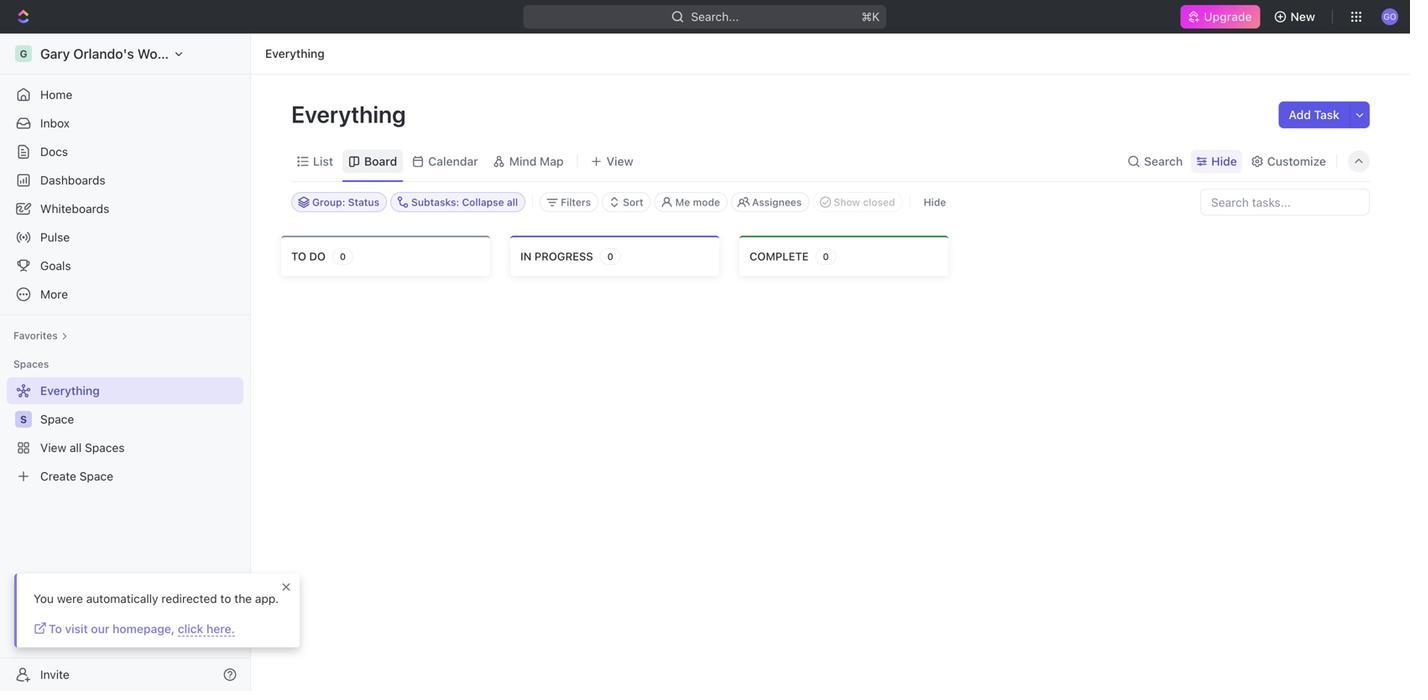 Task type: locate. For each thing, give the bounding box(es) containing it.
gary orlando's workspace, , element
[[15, 45, 32, 62]]

you were automatically redirected to the app.
[[34, 592, 279, 606]]

customize
[[1267, 154, 1326, 168]]

closed
[[863, 196, 895, 208]]

0 horizontal spatial everything link
[[7, 378, 240, 405]]

calendar link
[[425, 150, 478, 173]]

dashboards link
[[7, 167, 243, 194]]

everything link
[[261, 44, 329, 64], [7, 378, 240, 405]]

favorites
[[13, 330, 58, 342]]

0 vertical spatial spaces
[[13, 358, 49, 370]]

to
[[49, 622, 62, 636]]

space down view all spaces
[[80, 470, 113, 483]]

Search tasks... text field
[[1201, 190, 1369, 215]]

1 0 from the left
[[340, 251, 346, 262]]

view button
[[585, 142, 639, 181]]

everything inside sidebar navigation
[[40, 384, 100, 398]]

docs link
[[7, 138, 243, 165]]

1 vertical spatial space
[[80, 470, 113, 483]]

all
[[507, 196, 518, 208], [70, 441, 82, 455]]

space
[[40, 413, 74, 426], [80, 470, 113, 483]]

view up create
[[40, 441, 66, 455]]

dashboards
[[40, 173, 105, 187]]

view up 'sort' dropdown button
[[606, 154, 633, 168]]

go
[[1383, 12, 1396, 21]]

0 horizontal spatial spaces
[[13, 358, 49, 370]]

were
[[57, 592, 83, 606]]

0 for progress
[[607, 251, 613, 262]]

all up create space
[[70, 441, 82, 455]]

here.
[[206, 622, 235, 636]]

me mode button
[[654, 192, 728, 212]]

view inside button
[[606, 154, 633, 168]]

home
[[40, 88, 72, 102]]

board link
[[361, 150, 397, 173]]

g
[[20, 48, 27, 60]]

1 vertical spatial all
[[70, 441, 82, 455]]

1 horizontal spatial to
[[291, 250, 306, 263]]

0 right do
[[340, 251, 346, 262]]

hide inside button
[[924, 196, 946, 208]]

0 right progress
[[607, 251, 613, 262]]

2 horizontal spatial 0
[[823, 251, 829, 262]]

subtasks:
[[411, 196, 459, 208]]

view all spaces link
[[7, 435, 240, 462]]

1 horizontal spatial hide
[[1211, 154, 1237, 168]]

to left do
[[291, 250, 306, 263]]

⌘k
[[862, 10, 880, 24]]

2 vertical spatial everything
[[40, 384, 100, 398]]

upgrade
[[1204, 10, 1252, 24]]

everything
[[265, 47, 325, 60], [291, 100, 411, 128], [40, 384, 100, 398]]

create space
[[40, 470, 113, 483]]

0 vertical spatial hide
[[1211, 154, 1237, 168]]

0 vertical spatial to
[[291, 250, 306, 263]]

1 vertical spatial view
[[40, 441, 66, 455]]

goals
[[40, 259, 71, 273]]

1 horizontal spatial all
[[507, 196, 518, 208]]

calendar
[[428, 154, 478, 168]]

0 vertical spatial view
[[606, 154, 633, 168]]

0 horizontal spatial all
[[70, 441, 82, 455]]

in progress
[[520, 250, 593, 263]]

subtasks: collapse all
[[411, 196, 518, 208]]

list link
[[310, 150, 333, 173]]

filters button
[[540, 192, 598, 212]]

0 vertical spatial space
[[40, 413, 74, 426]]

0 horizontal spatial hide
[[924, 196, 946, 208]]

spaces up create space link
[[85, 441, 125, 455]]

home link
[[7, 81, 243, 108]]

collapse
[[462, 196, 504, 208]]

space, , element
[[15, 411, 32, 428]]

task
[[1314, 108, 1340, 122]]

to left the
[[220, 592, 231, 606]]

1 vertical spatial everything link
[[7, 378, 240, 405]]

0 horizontal spatial space
[[40, 413, 74, 426]]

group:
[[312, 196, 345, 208]]

2 0 from the left
[[607, 251, 613, 262]]

favorites button
[[7, 326, 74, 346]]

0 horizontal spatial 0
[[340, 251, 346, 262]]

view button
[[585, 150, 639, 173]]

0 horizontal spatial view
[[40, 441, 66, 455]]

inbox
[[40, 116, 70, 130]]

1 horizontal spatial view
[[606, 154, 633, 168]]

1 horizontal spatial 0
[[607, 251, 613, 262]]

mind
[[509, 154, 537, 168]]

me mode
[[675, 196, 720, 208]]

spaces down favorites
[[13, 358, 49, 370]]

tree
[[7, 378, 243, 490]]

you
[[34, 592, 54, 606]]

all right collapse
[[507, 196, 518, 208]]

more
[[40, 287, 68, 301]]

map
[[540, 154, 564, 168]]

pulse link
[[7, 224, 243, 251]]

to
[[291, 250, 306, 263], [220, 592, 231, 606]]

0 vertical spatial everything link
[[261, 44, 329, 64]]

0 horizontal spatial to
[[220, 592, 231, 606]]

1 vertical spatial everything
[[291, 100, 411, 128]]

0 right complete
[[823, 251, 829, 262]]

complete
[[749, 250, 809, 263]]

tree containing everything
[[7, 378, 243, 490]]

hide right search
[[1211, 154, 1237, 168]]

mind map link
[[506, 150, 564, 173]]

0
[[340, 251, 346, 262], [607, 251, 613, 262], [823, 251, 829, 262]]

whiteboards link
[[7, 196, 243, 222]]

gary
[[40, 46, 70, 62]]

space right the 's'
[[40, 413, 74, 426]]

add task button
[[1279, 102, 1350, 128]]

view
[[606, 154, 633, 168], [40, 441, 66, 455]]

automatically
[[86, 592, 158, 606]]

sidebar navigation
[[0, 34, 254, 692]]

1 horizontal spatial space
[[80, 470, 113, 483]]

hide right closed
[[924, 196, 946, 208]]

1 vertical spatial hide
[[924, 196, 946, 208]]

show closed
[[834, 196, 895, 208]]

assignees
[[752, 196, 802, 208]]

view inside sidebar navigation
[[40, 441, 66, 455]]

1 horizontal spatial everything link
[[261, 44, 329, 64]]

1 vertical spatial spaces
[[85, 441, 125, 455]]



Task type: describe. For each thing, give the bounding box(es) containing it.
to do
[[291, 250, 326, 263]]

group: status
[[312, 196, 379, 208]]

upgrade link
[[1180, 5, 1260, 29]]

add
[[1289, 108, 1311, 122]]

search
[[1144, 154, 1183, 168]]

customize button
[[1245, 150, 1331, 173]]

hide inside dropdown button
[[1211, 154, 1237, 168]]

orlando's
[[73, 46, 134, 62]]

mind map
[[509, 154, 564, 168]]

search button
[[1122, 150, 1188, 173]]

view for view
[[606, 154, 633, 168]]

more button
[[7, 281, 243, 308]]

gary orlando's workspace
[[40, 46, 207, 62]]

redirected
[[161, 592, 217, 606]]

our
[[91, 622, 109, 636]]

status
[[348, 196, 379, 208]]

click
[[178, 622, 203, 636]]

list
[[313, 154, 333, 168]]

1 vertical spatial to
[[220, 592, 231, 606]]

the
[[234, 592, 252, 606]]

search...
[[691, 10, 739, 24]]

sort button
[[602, 192, 651, 212]]

new
[[1291, 10, 1315, 24]]

to visit our homepage, click here.
[[49, 622, 235, 636]]

0 for do
[[340, 251, 346, 262]]

homepage,
[[112, 622, 175, 636]]

board
[[364, 154, 397, 168]]

whiteboards
[[40, 202, 109, 216]]

inbox link
[[7, 110, 243, 137]]

invite
[[40, 668, 69, 682]]

show
[[834, 196, 860, 208]]

filters
[[561, 196, 591, 208]]

tree inside sidebar navigation
[[7, 378, 243, 490]]

progress
[[534, 250, 593, 263]]

add task
[[1289, 108, 1340, 122]]

sort
[[623, 196, 643, 208]]

0 vertical spatial all
[[507, 196, 518, 208]]

space link
[[40, 406, 240, 433]]

assignees button
[[731, 192, 809, 212]]

view all spaces
[[40, 441, 125, 455]]

pulse
[[40, 230, 70, 244]]

visit
[[65, 622, 88, 636]]

s
[[20, 414, 27, 426]]

new button
[[1267, 3, 1325, 30]]

me
[[675, 196, 690, 208]]

mode
[[693, 196, 720, 208]]

hide button
[[1191, 150, 1242, 173]]

all inside sidebar navigation
[[70, 441, 82, 455]]

hide button
[[917, 192, 953, 212]]

1 horizontal spatial spaces
[[85, 441, 125, 455]]

app.
[[255, 592, 279, 606]]

3 0 from the left
[[823, 251, 829, 262]]

0 vertical spatial everything
[[265, 47, 325, 60]]

workspace
[[137, 46, 207, 62]]

create space link
[[7, 463, 240, 490]]

docs
[[40, 145, 68, 159]]

view for view all spaces
[[40, 441, 66, 455]]

do
[[309, 250, 326, 263]]

show closed button
[[813, 192, 903, 212]]

create
[[40, 470, 76, 483]]

goals link
[[7, 253, 243, 279]]

in
[[520, 250, 532, 263]]



Task type: vqa. For each thing, say whether or not it's contained in the screenshot.
-
no



